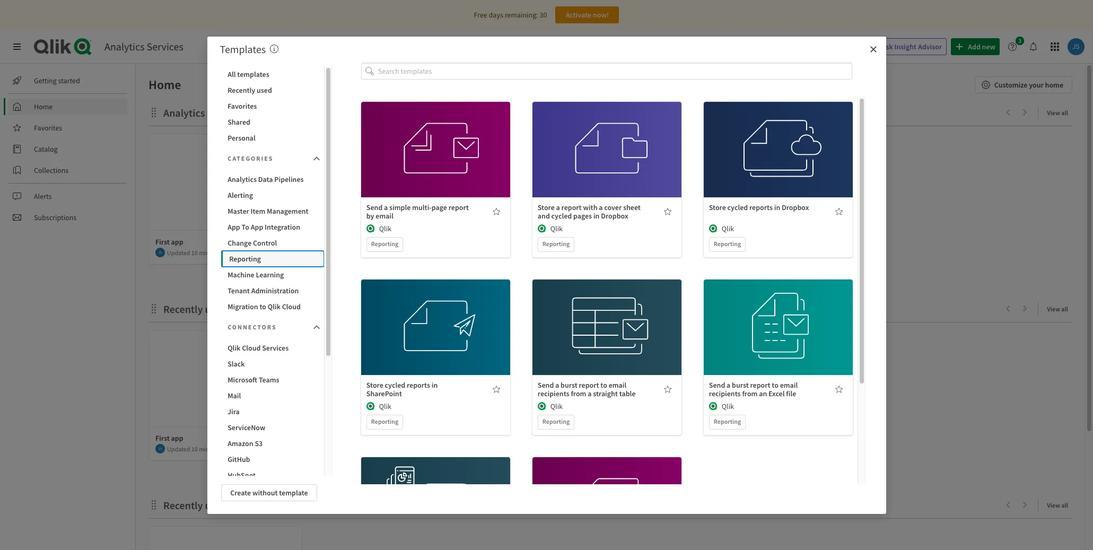 Task type: vqa. For each thing, say whether or not it's contained in the screenshot.
the Home in the Home main content
no



Task type: describe. For each thing, give the bounding box(es) containing it.
catalog link
[[8, 141, 127, 158]]

close sidebar menu image
[[13, 42, 21, 51]]

recipients for send a burst report to email recipients from a straight table
[[538, 389, 570, 399]]

use for store cycled reports in sharepoint
[[415, 311, 427, 321]]

qlik for store cycled reports in dropbox
[[722, 224, 734, 234]]

favorites button
[[221, 98, 324, 114]]

use template button for store cycled reports in sharepoint
[[403, 307, 469, 324]]

a for send a burst report to email recipients from an excel file
[[727, 381, 731, 390]]

pages
[[574, 211, 592, 221]]

master
[[228, 206, 249, 216]]

cover
[[605, 203, 622, 212]]

reporting for send a simple multi-page report by email
[[371, 240, 399, 248]]

used inside home main content
[[205, 302, 227, 316]]

email for send a burst report to email recipients from a straight table
[[609, 381, 627, 390]]

1 app from the left
[[228, 222, 240, 232]]

customize your home button
[[975, 76, 1073, 93]]

Search text field
[[689, 38, 858, 55]]

qlik image for store cycled reports in dropbox
[[709, 225, 718, 233]]

all for analytics to explore
[[1062, 109, 1069, 117]]

to inside home main content
[[207, 106, 217, 119]]

send for send a simple multi-page report by email
[[367, 203, 383, 212]]

template for send a burst report to email recipients from a straight table
[[599, 311, 628, 321]]

updated
[[205, 499, 243, 512]]

to inside button
[[260, 302, 266, 311]]

ask insight advisor
[[882, 42, 943, 51]]

qlik image for store cycled reports in sharepoint
[[367, 402, 375, 411]]

github
[[228, 454, 250, 464]]

updated for analytics to explore
[[167, 249, 190, 257]]

use for send a burst report to email recipients from a straight table
[[586, 311, 598, 321]]

store for store cycled reports in dropbox
[[709, 203, 726, 212]]

categories
[[228, 154, 274, 162]]

collections link
[[8, 162, 127, 179]]

use for send a simple multi-page report by email
[[415, 133, 427, 143]]

add to favorites image for send a simple multi-page report by email
[[492, 208, 501, 216]]

recently updated link
[[163, 499, 248, 512]]

learning
[[256, 270, 284, 279]]

ask
[[882, 42, 893, 51]]

create without template button
[[221, 484, 317, 501]]

use template for store cycled reports in dropbox
[[758, 133, 800, 143]]

subscriptions link
[[8, 209, 127, 226]]

subscriptions
[[34, 213, 77, 222]]

details for store a report with a cover sheet and cycled pages in dropbox
[[596, 157, 618, 166]]

send for send a burst report to email recipients from an excel file
[[709, 381, 726, 390]]

integration
[[265, 222, 300, 232]]

home inside navigation pane "element"
[[34, 102, 53, 111]]

simple
[[390, 203, 411, 212]]

template for store cycled reports in dropbox
[[771, 133, 800, 143]]

use template button for send a simple multi-page report by email
[[403, 130, 469, 147]]

getting started
[[34, 76, 80, 85]]

straight
[[593, 389, 618, 399]]

use template for send a simple multi-page report by email
[[415, 133, 457, 143]]

hubspot
[[228, 470, 256, 480]]

free
[[474, 10, 488, 20]]

view all for recently updated
[[1048, 501, 1069, 509]]

servicenow button
[[221, 419, 324, 435]]

details for send a simple multi-page report by email
[[425, 157, 447, 166]]

data
[[258, 174, 273, 184]]

all for recently updated
[[1062, 501, 1069, 509]]

recently used inside "recently used" button
[[228, 85, 272, 95]]

alerts link
[[8, 188, 127, 205]]

explore
[[219, 106, 253, 119]]

create without template
[[230, 488, 308, 497]]

minutes for to
[[199, 249, 221, 257]]

qlik for store cycled reports in sharepoint
[[379, 402, 392, 411]]

insight
[[895, 42, 917, 51]]

qlik for send a burst report to email recipients from a straight table
[[551, 402, 563, 411]]

add to favorites image for store cycled reports in dropbox
[[835, 208, 844, 216]]

qlik for send a burst report to email recipients from an excel file
[[722, 402, 734, 411]]

customize
[[995, 80, 1028, 90]]

use template for store a report with a cover sheet and cycled pages in dropbox
[[586, 133, 628, 143]]

recipients for send a burst report to email recipients from an excel file
[[709, 389, 741, 399]]

qlik cloud services
[[228, 343, 289, 353]]

teams
[[259, 375, 279, 384]]

reporting for store cycled reports in sharepoint
[[371, 418, 399, 426]]

from for an
[[743, 389, 758, 399]]

shared
[[228, 117, 250, 127]]

amazon
[[228, 439, 253, 448]]

all for recently used
[[1062, 305, 1069, 313]]

analytics to explore
[[163, 106, 253, 119]]

alerts
[[34, 192, 52, 201]]

jacob simon image
[[155, 444, 165, 454]]

app to app integration button
[[221, 219, 324, 235]]

pipelines
[[275, 174, 304, 184]]

updated 10 minutes ago for recently
[[167, 445, 232, 453]]

analytics data pipelines button
[[221, 171, 324, 187]]

send a burst report to email recipients from a straight table
[[538, 381, 636, 399]]

to inside send a burst report to email recipients from an excel file
[[772, 381, 779, 390]]

customize your home
[[995, 80, 1064, 90]]

mail button
[[221, 388, 324, 404]]

tenant
[[228, 286, 250, 295]]

and
[[538, 211, 550, 221]]

template for store a report with a cover sheet and cycled pages in dropbox
[[599, 133, 628, 143]]

excel
[[769, 389, 785, 399]]

send for send a burst report to email recipients from a straight table
[[538, 381, 554, 390]]

recently for recently updated link
[[163, 499, 203, 512]]

free days remaining: 30
[[474, 10, 547, 20]]

now!
[[593, 10, 609, 20]]

migration
[[228, 302, 258, 311]]

add to favorites image for send a burst report to email recipients from an excel file
[[835, 385, 844, 394]]

change
[[228, 238, 252, 248]]

alerting
[[228, 190, 253, 200]]

jacob simon element for analytics to explore
[[155, 248, 165, 257]]

with
[[583, 203, 598, 212]]

add to favorites image for store cycled reports in sharepoint
[[492, 385, 501, 394]]

updated for recently used
[[167, 445, 190, 453]]

report inside send a burst report to email recipients from a straight table
[[579, 381, 599, 390]]

recently used link
[[163, 302, 231, 316]]

home main content
[[132, 64, 1094, 550]]

details for store cycled reports in dropbox
[[768, 157, 790, 166]]

qlik image for store a report with a cover sheet and cycled pages in dropbox
[[538, 225, 546, 233]]

reporting for send a burst report to email recipients from a straight table
[[543, 418, 570, 426]]

connectors
[[228, 323, 277, 331]]

catalog
[[34, 144, 58, 154]]

mail
[[228, 391, 241, 400]]

minutes for used
[[199, 445, 221, 453]]

cycled for store cycled reports in sharepoint
[[385, 381, 406, 390]]

add to favorites image for send a burst report to email recipients from a straight table
[[664, 385, 672, 394]]

burst for an
[[732, 381, 749, 390]]

all templates
[[228, 69, 269, 79]]

cloud inside button
[[282, 302, 301, 311]]

details button for send a simple multi-page report by email
[[403, 153, 469, 170]]

reporting for send a burst report to email recipients from an excel file
[[714, 418, 741, 426]]

report inside store a report with a cover sheet and cycled pages in dropbox
[[562, 203, 582, 212]]

jira button
[[221, 404, 324, 419]]

management
[[267, 206, 309, 216]]

microsoft teams
[[228, 375, 279, 384]]

recently used button
[[221, 82, 324, 98]]

to inside send a burst report to email recipients from a straight table
[[601, 381, 608, 390]]

cloud inside button
[[242, 343, 261, 353]]

collections
[[34, 166, 69, 175]]

reporting for store cycled reports in dropbox
[[714, 240, 741, 248]]

close image
[[869, 45, 878, 53]]

machine
[[228, 270, 255, 279]]

analytics data pipelines
[[228, 174, 304, 184]]

move collection image
[[149, 303, 159, 314]]

view for recently used
[[1048, 305, 1061, 313]]

sheet
[[623, 203, 641, 212]]

jira
[[228, 407, 240, 416]]

getting started link
[[8, 72, 127, 89]]

store cycled reports in sharepoint
[[367, 381, 438, 399]]

details button for send a burst report to email recipients from an excel file
[[745, 331, 812, 348]]

an
[[759, 389, 767, 399]]

navigation pane element
[[0, 68, 135, 230]]

view all for analytics to explore
[[1048, 109, 1069, 117]]

servicenow
[[228, 423, 266, 432]]

2 app from the left
[[251, 222, 263, 232]]

sharepoint
[[367, 389, 402, 399]]

all
[[228, 69, 236, 79]]

tenant administration
[[228, 286, 299, 295]]

ask insight advisor button
[[865, 38, 947, 55]]



Task type: locate. For each thing, give the bounding box(es) containing it.
add to favorites image for store a report with a cover sheet and cycled pages in dropbox
[[664, 208, 672, 216]]

from inside send a burst report to email recipients from an excel file
[[743, 389, 758, 399]]

1 horizontal spatial home
[[149, 76, 181, 93]]

0 vertical spatial cloud
[[282, 302, 301, 311]]

2 app from the top
[[171, 434, 183, 443]]

recently down all templates
[[228, 85, 255, 95]]

recently for recently used link
[[163, 302, 203, 316]]

Search templates text field
[[378, 62, 853, 80]]

0 vertical spatial minutes
[[199, 249, 221, 257]]

2 personal element from the top
[[217, 418, 234, 435]]

qlik for send a simple multi-page report by email
[[379, 224, 392, 234]]

dropbox inside store a report with a cover sheet and cycled pages in dropbox
[[601, 211, 629, 221]]

a for store a report with a cover sheet and cycled pages in dropbox
[[556, 203, 560, 212]]

1 vertical spatial view
[[1048, 305, 1061, 313]]

reporting down by
[[371, 240, 399, 248]]

favorites up shared
[[228, 101, 257, 111]]

qlik
[[379, 224, 392, 234], [551, 224, 563, 234], [722, 224, 734, 234], [268, 302, 281, 311], [228, 343, 241, 353], [379, 402, 392, 411], [551, 402, 563, 411], [722, 402, 734, 411]]

ago for used
[[222, 445, 232, 453]]

0 horizontal spatial analytics
[[105, 40, 145, 53]]

use template for send a burst report to email recipients from an excel file
[[758, 311, 800, 321]]

2 recipients from the left
[[709, 389, 741, 399]]

in inside store cycled reports in sharepoint
[[432, 381, 438, 390]]

updated 10 minutes ago
[[167, 249, 232, 257], [167, 445, 232, 453]]

view all
[[1048, 109, 1069, 117], [1048, 305, 1069, 313], [1048, 501, 1069, 509]]

2 10 from the top
[[191, 445, 198, 453]]

personal element for used
[[217, 418, 234, 435]]

1 vertical spatial ago
[[222, 445, 232, 453]]

qlik image down sharepoint
[[367, 402, 375, 411]]

2 vertical spatial view
[[1048, 501, 1061, 509]]

move collection image for analytics
[[149, 107, 159, 118]]

updated right jacob simon image
[[167, 249, 190, 257]]

1 horizontal spatial add to favorites image
[[835, 208, 844, 216]]

templates are pre-built automations that help you automate common business workflows. get started by selecting one of the pre-built templates or choose the blank canvas to build an automation from scratch. image
[[270, 44, 279, 53]]

burst inside send a burst report to email recipients from an excel file
[[732, 381, 749, 390]]

to left table
[[601, 381, 608, 390]]

started
[[58, 76, 80, 85]]

report left with
[[562, 203, 582, 212]]

0 horizontal spatial email
[[376, 211, 394, 221]]

first up jacob simon icon
[[155, 434, 170, 443]]

1 horizontal spatial recipients
[[709, 389, 741, 399]]

cloud down administration
[[282, 302, 301, 311]]

0 horizontal spatial cycled
[[385, 381, 406, 390]]

control
[[253, 238, 277, 248]]

your
[[1030, 80, 1044, 90]]

qlik up slack
[[228, 343, 241, 353]]

2 first app from the top
[[155, 434, 183, 443]]

10 right jacob simon image
[[191, 249, 198, 257]]

ago
[[222, 249, 232, 257], [222, 445, 232, 453]]

template for store cycled reports in sharepoint
[[428, 311, 457, 321]]

3 view from the top
[[1048, 501, 1061, 509]]

1 horizontal spatial services
[[262, 343, 289, 353]]

1 vertical spatial personal element
[[217, 418, 234, 435]]

qlik inside button
[[228, 343, 241, 353]]

details for send a burst report to email recipients from a straight table
[[596, 334, 618, 344]]

change control
[[228, 238, 277, 248]]

favorites inside button
[[228, 101, 257, 111]]

qlik image down by
[[367, 225, 375, 233]]

in for store cycled reports in dropbox
[[775, 203, 781, 212]]

reporting down store cycled reports in dropbox
[[714, 240, 741, 248]]

hubspot button
[[221, 467, 324, 483]]

1 horizontal spatial reports
[[750, 203, 773, 212]]

a
[[384, 203, 388, 212], [556, 203, 560, 212], [599, 203, 603, 212], [556, 381, 559, 390], [727, 381, 731, 390], [588, 389, 592, 399]]

app for analytics to explore
[[171, 237, 183, 247]]

updated 10 minutes ago right jacob simon image
[[167, 249, 232, 257]]

1 vertical spatial recently
[[163, 302, 203, 316]]

1 first app from the top
[[155, 237, 183, 247]]

first app for analytics to explore
[[155, 237, 183, 247]]

0 horizontal spatial send
[[367, 203, 383, 212]]

s3
[[255, 439, 263, 448]]

first app
[[155, 237, 183, 247], [155, 434, 183, 443]]

master item management
[[228, 206, 309, 216]]

personal element down jira
[[217, 418, 234, 435]]

details for store cycled reports in sharepoint
[[425, 334, 447, 344]]

1 vertical spatial favorites
[[34, 123, 62, 133]]

recipients left straight
[[538, 389, 570, 399]]

qlik image
[[367, 225, 375, 233], [538, 225, 546, 233], [538, 402, 546, 411]]

view all link for recently used
[[1048, 302, 1073, 315]]

favorites link
[[8, 119, 127, 136]]

1 horizontal spatial in
[[594, 211, 600, 221]]

qlik down sharepoint
[[379, 402, 392, 411]]

days
[[489, 10, 503, 20]]

1 vertical spatial analytics
[[163, 106, 205, 119]]

first up jacob simon image
[[155, 237, 170, 247]]

1 horizontal spatial used
[[257, 85, 272, 95]]

1 vertical spatial first app
[[155, 434, 183, 443]]

0 vertical spatial first
[[155, 237, 170, 247]]

0 vertical spatial recently
[[228, 85, 255, 95]]

personal button
[[221, 130, 324, 146]]

2 add to favorites image from the left
[[835, 208, 844, 216]]

recently
[[228, 85, 255, 95], [163, 302, 203, 316], [163, 499, 203, 512]]

2 updated from the top
[[167, 445, 190, 453]]

2 view from the top
[[1048, 305, 1061, 313]]

template for send a simple multi-page report by email
[[428, 133, 457, 143]]

recently used inside home main content
[[163, 302, 227, 316]]

move collection image for recently
[[149, 500, 159, 510]]

cloud down connectors
[[242, 343, 261, 353]]

0 horizontal spatial reports
[[407, 381, 430, 390]]

1 vertical spatial minutes
[[199, 445, 221, 453]]

a inside send a burst report to email recipients from an excel file
[[727, 381, 731, 390]]

2 view all link from the top
[[1048, 302, 1073, 315]]

cycled inside store cycled reports in sharepoint
[[385, 381, 406, 390]]

email inside send a burst report to email recipients from an excel file
[[780, 381, 798, 390]]

updated
[[167, 249, 190, 257], [167, 445, 190, 453]]

1 vertical spatial move collection image
[[149, 500, 159, 510]]

report inside send a burst report to email recipients from an excel file
[[751, 381, 771, 390]]

qlik image down store cycled reports in dropbox
[[709, 225, 718, 233]]

1 horizontal spatial cycled
[[552, 211, 572, 221]]

store for store a report with a cover sheet and cycled pages in dropbox
[[538, 203, 555, 212]]

1 view all link from the top
[[1048, 106, 1073, 119]]

first for analytics to explore
[[155, 237, 170, 247]]

home inside main content
[[149, 76, 181, 93]]

analytics for analytics services
[[105, 40, 145, 53]]

reporting down send a burst report to email recipients from an excel file
[[714, 418, 741, 426]]

reports inside store cycled reports in sharepoint
[[407, 381, 430, 390]]

0 horizontal spatial dropbox
[[601, 211, 629, 221]]

home down getting
[[34, 102, 53, 111]]

1 add to favorites image from the left
[[664, 208, 672, 216]]

reporting down and
[[543, 240, 570, 248]]

2 jacob simon element from the top
[[155, 444, 165, 454]]

1 vertical spatial view all
[[1048, 305, 1069, 313]]

from left an
[[743, 389, 758, 399]]

use for store cycled reports in dropbox
[[758, 133, 769, 143]]

analytics for analytics data pipelines
[[228, 174, 257, 184]]

1 view from the top
[[1048, 109, 1061, 117]]

home
[[149, 76, 181, 93], [34, 102, 53, 111]]

personal element left to at top left
[[217, 222, 234, 239]]

app
[[228, 222, 240, 232], [251, 222, 263, 232]]

recently inside button
[[228, 85, 255, 95]]

advisor
[[918, 42, 943, 51]]

use template button for store cycled reports in dropbox
[[745, 130, 812, 147]]

recipients left an
[[709, 389, 741, 399]]

first
[[155, 237, 170, 247], [155, 434, 170, 443]]

0 vertical spatial updated 10 minutes ago
[[167, 249, 232, 257]]

10 right jacob simon icon
[[191, 445, 198, 453]]

qlik down send a burst report to email recipients from an excel file
[[722, 402, 734, 411]]

use template for store cycled reports in sharepoint
[[415, 311, 457, 321]]

0 vertical spatial 10
[[191, 249, 198, 257]]

jacob simon element for recently used
[[155, 444, 165, 454]]

0 vertical spatial jacob simon element
[[155, 248, 165, 257]]

3 view all link from the top
[[1048, 498, 1073, 512]]

1 jacob simon element from the top
[[155, 248, 165, 257]]

recently right move collection image at the left of page
[[163, 302, 203, 316]]

0 horizontal spatial store
[[367, 381, 384, 390]]

cycled for store cycled reports in dropbox
[[728, 203, 748, 212]]

analytics for analytics to explore
[[163, 106, 205, 119]]

0 vertical spatial updated
[[167, 249, 190, 257]]

activate now! link
[[556, 6, 619, 23]]

ago down change
[[222, 249, 232, 257]]

1 vertical spatial cloud
[[242, 343, 261, 353]]

a for send a burst report to email recipients from a straight table
[[556, 381, 559, 390]]

0 horizontal spatial services
[[147, 40, 184, 53]]

use template button for send a burst report to email recipients from a straight table
[[574, 307, 640, 324]]

1 personal element from the top
[[217, 222, 234, 239]]

1 horizontal spatial app
[[251, 222, 263, 232]]

jacob simon element
[[155, 248, 165, 257], [155, 444, 165, 454]]

store for store cycled reports in sharepoint
[[367, 381, 384, 390]]

use for send a burst report to email recipients from an excel file
[[758, 311, 769, 321]]

2 burst from the left
[[732, 381, 749, 390]]

send a simple multi-page report by email
[[367, 203, 469, 221]]

send inside send a burst report to email recipients from a straight table
[[538, 381, 554, 390]]

remaining:
[[505, 10, 538, 20]]

1 app from the top
[[171, 237, 183, 247]]

all templates button
[[221, 66, 324, 82]]

templates are pre-built automations that help you automate common business workflows. get started by selecting one of the pre-built templates or choose the blank canvas to build an automation from scratch. tooltip
[[270, 42, 279, 55]]

activate
[[566, 10, 592, 20]]

1 vertical spatial 10
[[191, 445, 198, 453]]

1 vertical spatial first
[[155, 434, 170, 443]]

cloud
[[282, 302, 301, 311], [242, 343, 261, 353]]

favorites up catalog
[[34, 123, 62, 133]]

1 horizontal spatial favorites
[[228, 101, 257, 111]]

burst inside send a burst report to email recipients from a straight table
[[561, 381, 578, 390]]

0 horizontal spatial used
[[205, 302, 227, 316]]

file
[[787, 389, 797, 399]]

store
[[538, 203, 555, 212], [709, 203, 726, 212], [367, 381, 384, 390]]

use for store a report with a cover sheet and cycled pages in dropbox
[[586, 133, 598, 143]]

1 vertical spatial home
[[34, 102, 53, 111]]

activate now!
[[566, 10, 609, 20]]

qlik down simple
[[379, 224, 392, 234]]

view for analytics to explore
[[1048, 109, 1061, 117]]

0 horizontal spatial app
[[228, 222, 240, 232]]

cycled
[[728, 203, 748, 212], [552, 211, 572, 221], [385, 381, 406, 390]]

1 horizontal spatial from
[[743, 389, 758, 399]]

report left the file
[[751, 381, 771, 390]]

0 horizontal spatial burst
[[561, 381, 578, 390]]

home down analytics services
[[149, 76, 181, 93]]

dropbox
[[782, 203, 809, 212], [601, 211, 629, 221]]

to
[[242, 222, 249, 232]]

recently updated
[[163, 499, 243, 512]]

0 vertical spatial view
[[1048, 109, 1061, 117]]

reporting down sharepoint
[[371, 418, 399, 426]]

1 horizontal spatial recently used
[[228, 85, 272, 95]]

store inside store cycled reports in sharepoint
[[367, 381, 384, 390]]

qlik inside button
[[268, 302, 281, 311]]

view all link for recently updated
[[1048, 498, 1073, 512]]

qlik image for send a simple multi-page report by email
[[367, 225, 375, 233]]

qlik down administration
[[268, 302, 281, 311]]

by
[[367, 211, 374, 221]]

report left table
[[579, 381, 599, 390]]

favorites inside navigation pane "element"
[[34, 123, 62, 133]]

qlik down send a burst report to email recipients from a straight table
[[551, 402, 563, 411]]

analytics inside "button"
[[228, 174, 257, 184]]

table
[[620, 389, 636, 399]]

from left straight
[[571, 389, 587, 399]]

0 vertical spatial view all link
[[1048, 106, 1073, 119]]

2 horizontal spatial in
[[775, 203, 781, 212]]

services
[[147, 40, 184, 53], [262, 343, 289, 353]]

details button for store cycled reports in sharepoint
[[403, 331, 469, 348]]

jacob simon image
[[155, 248, 165, 257]]

template inside button
[[279, 488, 308, 497]]

use
[[415, 133, 427, 143], [586, 133, 598, 143], [758, 133, 769, 143], [415, 311, 427, 321], [586, 311, 598, 321], [758, 311, 769, 321]]

1 vertical spatial view all link
[[1048, 302, 1073, 315]]

qlik image for send a burst report to email recipients from a straight table
[[538, 402, 546, 411]]

recently used
[[228, 85, 272, 95], [163, 302, 227, 316]]

30
[[540, 10, 547, 20]]

1 vertical spatial updated 10 minutes ago
[[167, 445, 232, 453]]

1 updated from the top
[[167, 249, 190, 257]]

updated 10 minutes ago for analytics
[[167, 249, 232, 257]]

1 horizontal spatial burst
[[732, 381, 749, 390]]

2 vertical spatial view all
[[1048, 501, 1069, 509]]

qlik image down and
[[538, 225, 546, 233]]

0 horizontal spatial recipients
[[538, 389, 570, 399]]

0 horizontal spatial home
[[34, 102, 53, 111]]

updated 10 minutes ago right jacob simon icon
[[167, 445, 232, 453]]

3 all from the top
[[1062, 501, 1069, 509]]

0 vertical spatial home
[[149, 76, 181, 93]]

2 from from the left
[[743, 389, 758, 399]]

0 horizontal spatial in
[[432, 381, 438, 390]]

2 all from the top
[[1062, 305, 1069, 313]]

1 vertical spatial reports
[[407, 381, 430, 390]]

used down all templates button at the left top of page
[[257, 85, 272, 95]]

1 vertical spatial jacob simon element
[[155, 444, 165, 454]]

recently left updated
[[163, 499, 203, 512]]

cycled inside store a report with a cover sheet and cycled pages in dropbox
[[552, 211, 572, 221]]

updated right jacob simon icon
[[167, 445, 190, 453]]

master item management button
[[221, 203, 324, 219]]

in inside store a report with a cover sheet and cycled pages in dropbox
[[594, 211, 600, 221]]

ago for to
[[222, 249, 232, 257]]

3 view all from the top
[[1048, 501, 1069, 509]]

first for recently used
[[155, 434, 170, 443]]

0 vertical spatial used
[[257, 85, 272, 95]]

a inside send a simple multi-page report by email
[[384, 203, 388, 212]]

create
[[230, 488, 251, 497]]

view all for recently used
[[1048, 305, 1069, 313]]

send inside send a burst report to email recipients from an excel file
[[709, 381, 726, 390]]

0 vertical spatial recently used
[[228, 85, 272, 95]]

ago up github
[[222, 445, 232, 453]]

details for send a burst report to email recipients from an excel file
[[768, 334, 790, 344]]

2 vertical spatial analytics
[[228, 174, 257, 184]]

0 vertical spatial first app
[[155, 237, 183, 247]]

2 vertical spatial all
[[1062, 501, 1069, 509]]

1 horizontal spatial send
[[538, 381, 554, 390]]

qlik down store a report with a cover sheet and cycled pages in dropbox
[[551, 224, 563, 234]]

alerting button
[[221, 187, 324, 203]]

to
[[207, 106, 217, 119], [260, 302, 266, 311], [601, 381, 608, 390], [772, 381, 779, 390]]

email inside send a burst report to email recipients from a straight table
[[609, 381, 627, 390]]

qlik image down send a burst report to email recipients from an excel file
[[709, 402, 718, 411]]

0 vertical spatial app
[[171, 237, 183, 247]]

0 horizontal spatial add to favorites image
[[664, 208, 672, 216]]

1 vertical spatial used
[[205, 302, 227, 316]]

first app for recently used
[[155, 434, 183, 443]]

favorites
[[228, 101, 257, 111], [34, 123, 62, 133]]

0 horizontal spatial from
[[571, 389, 587, 399]]

qlik for store a report with a cover sheet and cycled pages in dropbox
[[551, 224, 563, 234]]

used inside button
[[257, 85, 272, 95]]

add to favorites image
[[492, 208, 501, 216], [492, 385, 501, 394], [664, 385, 672, 394], [835, 385, 844, 394]]

details button for store cycled reports in dropbox
[[745, 153, 812, 170]]

2 view all from the top
[[1048, 305, 1069, 313]]

2 horizontal spatial send
[[709, 381, 726, 390]]

to down tenant administration
[[260, 302, 266, 311]]

recently used down all templates
[[228, 85, 272, 95]]

amazon s3
[[228, 439, 263, 448]]

0 vertical spatial view all
[[1048, 109, 1069, 117]]

recipients inside send a burst report to email recipients from an excel file
[[709, 389, 741, 399]]

to right an
[[772, 381, 779, 390]]

2 vertical spatial recently
[[163, 499, 203, 512]]

move collection image
[[149, 107, 159, 118], [149, 500, 159, 510]]

from inside send a burst report to email recipients from a straight table
[[571, 389, 587, 399]]

0 vertical spatial analytics
[[105, 40, 145, 53]]

view all link for analytics to explore
[[1048, 106, 1073, 119]]

from for a
[[571, 389, 587, 399]]

send a burst report to email recipients from an excel file
[[709, 381, 798, 399]]

first app up jacob simon icon
[[155, 434, 183, 443]]

analytics to explore link
[[163, 106, 257, 119]]

templates
[[237, 69, 269, 79]]

use template button for send a burst report to email recipients from an excel file
[[745, 307, 812, 324]]

1 updated 10 minutes ago from the top
[[167, 249, 232, 257]]

all
[[1062, 109, 1069, 117], [1062, 305, 1069, 313], [1062, 501, 1069, 509]]

send
[[367, 203, 383, 212], [538, 381, 554, 390], [709, 381, 726, 390]]

10 for analytics
[[191, 249, 198, 257]]

1 horizontal spatial cloud
[[282, 302, 301, 311]]

page
[[432, 203, 447, 212]]

1 first from the top
[[155, 237, 170, 247]]

2 horizontal spatial analytics
[[228, 174, 257, 184]]

0 vertical spatial all
[[1062, 109, 1069, 117]]

first app up jacob simon image
[[155, 237, 183, 247]]

email inside send a simple multi-page report by email
[[376, 211, 394, 221]]

1 vertical spatial app
[[171, 434, 183, 443]]

reports for sharepoint
[[407, 381, 430, 390]]

template for send a burst report to email recipients from an excel file
[[771, 311, 800, 321]]

a for send a simple multi-page report by email
[[384, 203, 388, 212]]

1 10 from the top
[[191, 249, 198, 257]]

details
[[425, 157, 447, 166], [596, 157, 618, 166], [768, 157, 790, 166], [425, 334, 447, 344], [596, 334, 618, 344], [768, 334, 790, 344]]

1 burst from the left
[[561, 381, 578, 390]]

10
[[191, 249, 198, 257], [191, 445, 198, 453]]

machine learning button
[[221, 267, 324, 283]]

email for send a burst report to email recipients from an excel file
[[780, 381, 798, 390]]

qlik down store cycled reports in dropbox
[[722, 224, 734, 234]]

microsoft teams button
[[221, 372, 324, 388]]

reporting inside button
[[229, 254, 261, 263]]

0 vertical spatial ago
[[222, 249, 232, 257]]

personal element
[[217, 222, 234, 239], [217, 418, 234, 435]]

home link
[[8, 98, 127, 115]]

0 horizontal spatial favorites
[[34, 123, 62, 133]]

analytics inside home main content
[[163, 106, 205, 119]]

0 vertical spatial services
[[147, 40, 184, 53]]

store a report with a cover sheet and cycled pages in dropbox
[[538, 203, 641, 221]]

burst left an
[[732, 381, 749, 390]]

2 updated 10 minutes ago from the top
[[167, 445, 232, 453]]

2 first from the top
[[155, 434, 170, 443]]

report right page
[[449, 203, 469, 212]]

app for recently used
[[171, 434, 183, 443]]

send inside send a simple multi-page report by email
[[367, 203, 383, 212]]

recently used right move collection image at the left of page
[[163, 302, 227, 316]]

reporting up the machine
[[229, 254, 261, 263]]

1 minutes from the top
[[199, 249, 221, 257]]

0 vertical spatial move collection image
[[149, 107, 159, 118]]

analytics services element
[[105, 40, 184, 53]]

item
[[251, 206, 265, 216]]

1 horizontal spatial analytics
[[163, 106, 205, 119]]

1 view all from the top
[[1048, 109, 1069, 117]]

0 vertical spatial reports
[[750, 203, 773, 212]]

slack button
[[221, 356, 324, 372]]

machine learning
[[228, 270, 284, 279]]

1 horizontal spatial dropbox
[[782, 203, 809, 212]]

2 horizontal spatial cycled
[[728, 203, 748, 212]]

2 minutes from the top
[[199, 445, 221, 453]]

0 vertical spatial favorites
[[228, 101, 257, 111]]

app
[[171, 237, 183, 247], [171, 434, 183, 443]]

2 horizontal spatial email
[[780, 381, 798, 390]]

1 vertical spatial all
[[1062, 305, 1069, 313]]

qlik image
[[709, 225, 718, 233], [367, 402, 375, 411], [709, 402, 718, 411]]

1 ago from the top
[[222, 249, 232, 257]]

0 horizontal spatial cloud
[[242, 343, 261, 353]]

github button
[[221, 451, 324, 467]]

qlik image down send a burst report to email recipients from a straight table
[[538, 402, 546, 411]]

view all link
[[1048, 106, 1073, 119], [1048, 302, 1073, 315], [1048, 498, 1073, 512]]

shared button
[[221, 114, 324, 130]]

to left explore
[[207, 106, 217, 119]]

personal element for to
[[217, 222, 234, 239]]

used left migration
[[205, 302, 227, 316]]

app left to at top left
[[228, 222, 240, 232]]

personal
[[228, 133, 256, 142]]

details button for send a burst report to email recipients from a straight table
[[574, 331, 640, 348]]

add to favorites image
[[664, 208, 672, 216], [835, 208, 844, 216]]

reports for dropbox
[[750, 203, 773, 212]]

1 horizontal spatial store
[[538, 203, 555, 212]]

burst left straight
[[561, 381, 578, 390]]

store inside store a report with a cover sheet and cycled pages in dropbox
[[538, 203, 555, 212]]

recipients inside send a burst report to email recipients from a straight table
[[538, 389, 570, 399]]

change control button
[[221, 235, 324, 251]]

0 horizontal spatial recently used
[[163, 302, 227, 316]]

1 vertical spatial services
[[262, 343, 289, 353]]

2 vertical spatial view all link
[[1048, 498, 1073, 512]]

multi-
[[412, 203, 432, 212]]

0 vertical spatial personal element
[[217, 222, 234, 239]]

migration to qlik cloud button
[[221, 298, 324, 314]]

services inside button
[[262, 343, 289, 353]]

template
[[428, 133, 457, 143], [599, 133, 628, 143], [771, 133, 800, 143], [428, 311, 457, 321], [599, 311, 628, 321], [771, 311, 800, 321], [279, 488, 308, 497]]

reporting down send a burst report to email recipients from a straight table
[[543, 418, 570, 426]]

view for recently updated
[[1048, 501, 1061, 509]]

1 horizontal spatial email
[[609, 381, 627, 390]]

2 ago from the top
[[222, 445, 232, 453]]

details button
[[403, 153, 469, 170], [574, 153, 640, 170], [745, 153, 812, 170], [403, 331, 469, 348], [574, 331, 640, 348], [745, 331, 812, 348]]

burst for a
[[561, 381, 578, 390]]

use template button for store a report with a cover sheet and cycled pages in dropbox
[[574, 130, 640, 147]]

reporting
[[371, 240, 399, 248], [543, 240, 570, 248], [714, 240, 741, 248], [229, 254, 261, 263], [371, 418, 399, 426], [543, 418, 570, 426], [714, 418, 741, 426]]

2 horizontal spatial store
[[709, 203, 726, 212]]

1 recipients from the left
[[538, 389, 570, 399]]

report inside send a simple multi-page report by email
[[449, 203, 469, 212]]

1 from from the left
[[571, 389, 587, 399]]

1 vertical spatial updated
[[167, 445, 190, 453]]

1 vertical spatial recently used
[[163, 302, 227, 316]]

10 for recently
[[191, 445, 198, 453]]

details button for store a report with a cover sheet and cycled pages in dropbox
[[574, 153, 640, 170]]

app right to at top left
[[251, 222, 263, 232]]

recipients
[[538, 389, 570, 399], [709, 389, 741, 399]]

1 all from the top
[[1062, 109, 1069, 117]]



